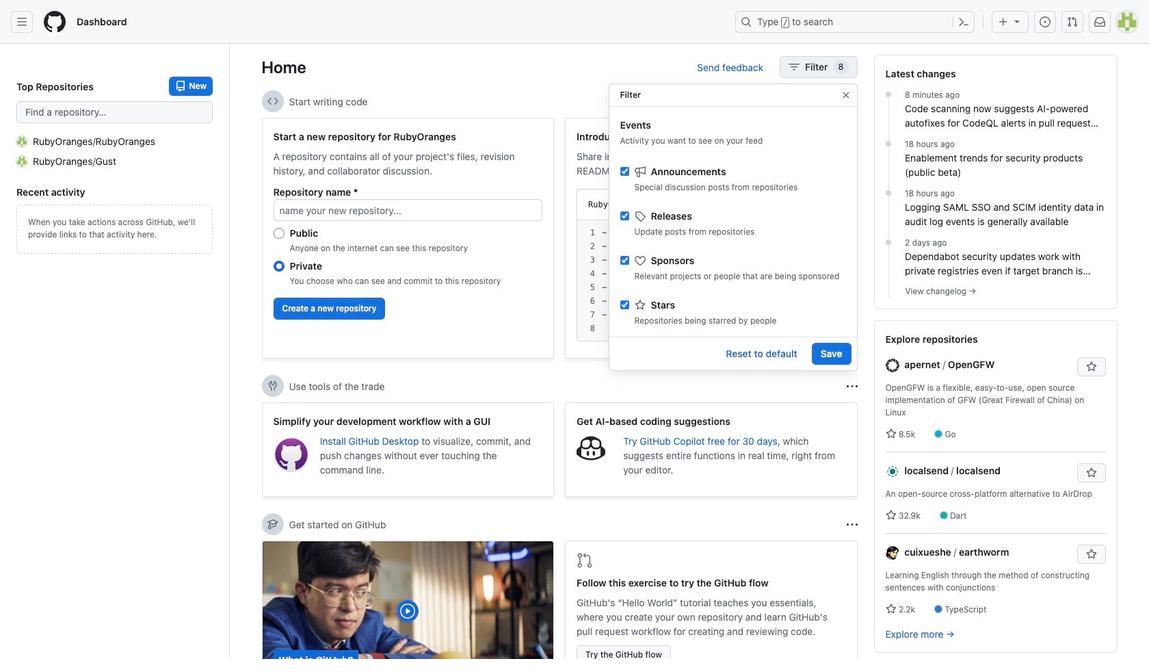Task type: vqa. For each thing, say whether or not it's contained in the screenshot.
the rightmost /
no



Task type: locate. For each thing, give the bounding box(es) containing it.
None submit
[[790, 195, 835, 214]]

2 star this repository image from the top
[[1086, 467, 1097, 478]]

@apernet profile image
[[886, 359, 900, 372]]

1 why am i seeing this? image from the top
[[847, 381, 858, 392]]

star image
[[886, 428, 897, 439], [886, 510, 897, 521], [886, 604, 897, 615]]

why am i seeing this? image for get ai-based coding suggestions element
[[847, 381, 858, 392]]

1 star this repository image from the top
[[1086, 361, 1097, 372]]

1 vertical spatial dot fill image
[[883, 237, 894, 248]]

1 vertical spatial git pull request image
[[577, 552, 593, 569]]

1 vertical spatial star image
[[886, 510, 897, 521]]

star image for @localsend profile image
[[886, 510, 897, 521]]

0 vertical spatial why am i seeing this? image
[[847, 381, 858, 392]]

2 dot fill image from the top
[[883, 138, 894, 149]]

star image up @localsend profile image
[[886, 428, 897, 439]]

2 star image from the top
[[886, 510, 897, 521]]

1 vertical spatial dot fill image
[[883, 138, 894, 149]]

None checkbox
[[620, 167, 629, 176], [620, 211, 629, 220], [620, 300, 629, 309], [620, 167, 629, 176], [620, 211, 629, 220], [620, 300, 629, 309]]

1 dot fill image from the top
[[883, 188, 894, 198]]

explore repositories navigation
[[874, 320, 1118, 653]]

what is github? image
[[262, 541, 554, 659]]

star this repository image
[[1086, 549, 1097, 560]]

dot fill image
[[883, 188, 894, 198], [883, 237, 894, 248]]

0 horizontal spatial git pull request image
[[577, 552, 593, 569]]

None radio
[[273, 228, 284, 239]]

why am i seeing this? image
[[847, 381, 858, 392], [847, 519, 858, 530]]

1 vertical spatial star this repository image
[[1086, 467, 1097, 478]]

star this repository image
[[1086, 361, 1097, 372], [1086, 467, 1097, 478]]

notifications image
[[1095, 16, 1106, 27]]

2 vertical spatial star image
[[886, 604, 897, 615]]

0 vertical spatial git pull request image
[[1068, 16, 1079, 27]]

1 star image from the top
[[886, 428, 897, 439]]

3 star image from the top
[[886, 604, 897, 615]]

try the github flow element
[[565, 541, 858, 659]]

2 dot fill image from the top
[[883, 237, 894, 248]]

git pull request image
[[1068, 16, 1079, 27], [577, 552, 593, 569]]

None checkbox
[[620, 256, 629, 265]]

start a new repository element
[[262, 118, 554, 359]]

why am i seeing this? image
[[847, 96, 858, 107]]

1 vertical spatial why am i seeing this? image
[[847, 519, 858, 530]]

star image down @cuixueshe profile image
[[886, 604, 897, 615]]

none radio inside start a new repository element
[[273, 261, 284, 272]]

gust image
[[16, 156, 27, 167]]

0 vertical spatial dot fill image
[[883, 188, 894, 198]]

0 vertical spatial dot fill image
[[883, 89, 894, 100]]

star image for '@apernet profile' image
[[886, 428, 897, 439]]

heart image
[[635, 255, 646, 266]]

star image up @cuixueshe profile image
[[886, 510, 897, 521]]

dot fill image
[[883, 89, 894, 100], [883, 138, 894, 149]]

rubyoranges image
[[16, 136, 27, 147]]

menu
[[609, 154, 857, 515]]

None radio
[[273, 261, 284, 272]]

2 why am i seeing this? image from the top
[[847, 519, 858, 530]]

0 vertical spatial star image
[[886, 428, 897, 439]]

@localsend profile image
[[886, 465, 900, 479]]

0 vertical spatial star this repository image
[[1086, 361, 1097, 372]]

@cuixueshe profile image
[[886, 546, 900, 560]]

get ai-based coding suggestions element
[[565, 402, 858, 497]]

Find a repository… text field
[[16, 101, 213, 123]]

star image
[[635, 299, 646, 310]]



Task type: describe. For each thing, give the bounding box(es) containing it.
name your new repository... text field
[[273, 199, 543, 221]]

mortar board image
[[267, 519, 278, 530]]

homepage image
[[44, 11, 66, 33]]

1 horizontal spatial git pull request image
[[1068, 16, 1079, 27]]

1 dot fill image from the top
[[883, 89, 894, 100]]

none submit inside introduce yourself with a profile readme element
[[790, 195, 835, 214]]

code image
[[267, 96, 278, 107]]

command palette image
[[959, 16, 970, 27]]

star image for @cuixueshe profile image
[[886, 604, 897, 615]]

Top Repositories search field
[[16, 101, 213, 123]]

filter image
[[789, 62, 800, 73]]

tag image
[[635, 210, 646, 221]]

explore element
[[874, 55, 1118, 659]]

plus image
[[998, 16, 1009, 27]]

megaphone image
[[635, 166, 646, 177]]

what is github? element
[[262, 541, 554, 659]]

none radio inside start a new repository element
[[273, 228, 284, 239]]

close menu image
[[841, 90, 852, 101]]

introduce yourself with a profile readme element
[[565, 118, 858, 359]]

git pull request image inside try the github flow element
[[577, 552, 593, 569]]

play image
[[400, 603, 416, 619]]

issue opened image
[[1040, 16, 1051, 27]]

github desktop image
[[273, 437, 309, 472]]

star this repository image for @localsend profile image
[[1086, 467, 1097, 478]]

tools image
[[267, 380, 278, 391]]

simplify your development workflow with a gui element
[[262, 402, 554, 497]]

why am i seeing this? image for try the github flow element
[[847, 519, 858, 530]]

star this repository image for '@apernet profile' image
[[1086, 361, 1097, 372]]

triangle down image
[[1012, 16, 1023, 27]]



